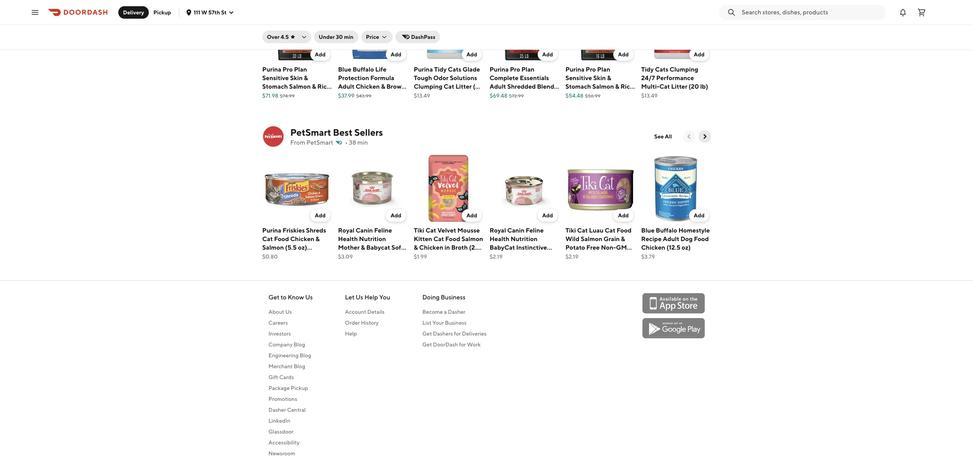 Task type: vqa. For each thing, say whether or not it's contained in the screenshot.
Pineville
no



Task type: locate. For each thing, give the bounding box(es) containing it.
dog down blend
[[536, 91, 548, 99]]

$54.48 $56.99
[[566, 93, 601, 99]]

canin inside royal canin feline health nutrition mother & babycat soft mousse (5.1 oz)
[[356, 227, 373, 234]]

add for tiki cat velvet mousse kitten cat food salmon & chicken in broth (2.4 oz)
[[467, 213, 478, 219]]

0 horizontal spatial clumping
[[414, 83, 443, 90]]

buffalo up 'protection'
[[353, 66, 374, 73]]

0 horizontal spatial stomach
[[262, 83, 288, 90]]

from petsmart
[[290, 139, 334, 147]]

(20
[[473, 83, 484, 90], [689, 83, 699, 90]]

1 vertical spatial for
[[459, 342, 466, 348]]

pro for purina pro plan sensitive skin & stomach salmon & rice formula dry dog food (16 lb)
[[586, 66, 596, 73]]

(20 down the performance
[[689, 83, 699, 90]]

2 canin from the left
[[508, 227, 525, 234]]

skin up $74.99
[[290, 74, 303, 82]]

non-
[[601, 244, 617, 252]]

0 horizontal spatial feline
[[374, 227, 392, 234]]

0 vertical spatial help
[[365, 294, 378, 302]]

pickup inside button
[[154, 9, 171, 15]]

1 royal from the left
[[338, 227, 355, 234]]

cats up the performance
[[655, 66, 669, 73]]

salmon inside tiki cat velvet mousse kitten cat food salmon & chicken in broth (2.4 oz)
[[462, 236, 483, 243]]

salmon up $56.99
[[593, 83, 614, 90]]

3 plan from the left
[[598, 66, 611, 73]]

1 vertical spatial pickup
[[291, 386, 308, 392]]

$0.80
[[262, 254, 278, 260]]

salmon inside purina pro plan sensitive skin & stomach salmon & rice formula dry dog food (16 lb)
[[593, 83, 614, 90]]

0 vertical spatial blog
[[294, 342, 305, 348]]

3 dry from the left
[[525, 91, 535, 99]]

feline inside royal canin feline health nutrition mother & babycat soft mousse (5.1 oz)
[[374, 227, 392, 234]]

food down the $69.48 at the right of page
[[490, 100, 505, 107]]

litter down the performance
[[672, 83, 688, 90]]

royal canin feline health nutrition mother & babycat soft mousse (5.1 oz) image
[[338, 154, 408, 224]]

purina pro plan complete essentials adult shredded blend beef & rice dry dog food (35 lb) image
[[490, 0, 560, 62]]

salmon inside the tiki cat luau cat food wild salmon grain & potato free non-gmo (2.8 oz)
[[581, 236, 603, 243]]

$2.19 for royal canin feline health nutrition babycat instinctive kitten food (3 oz)
[[490, 254, 503, 260]]

2 vertical spatial get
[[423, 342, 432, 348]]

0 vertical spatial blue
[[338, 66, 352, 73]]

adult up $37.99
[[338, 83, 355, 90]]

purina for purina friskies shreds cat food chicken & salmon (5.5 oz) [upc:5000044569]
[[262, 227, 281, 234]]

1 horizontal spatial clumping
[[670, 66, 699, 73]]

$2.19 down potato
[[566, 254, 579, 260]]

0 horizontal spatial kitten
[[414, 236, 432, 243]]

$2.19 for tiki cat luau cat food wild salmon grain & potato free non-gmo (2.8 oz)
[[566, 254, 579, 260]]

feline inside royal canin feline health nutrition babycat instinctive kitten food (3 oz)
[[526, 227, 544, 234]]

stomach inside purina pro plan sensitive skin & stomach salmon & rice formula dry dog food (16 lb)
[[566, 83, 591, 90]]

1 $13.49 from the left
[[414, 93, 430, 99]]

purina tidy cats glade tough odor solutions clumping cat litter (20 lb)
[[414, 66, 484, 99]]

purina up "tough"
[[414, 66, 433, 73]]

nutrition
[[359, 236, 386, 243], [511, 236, 538, 243]]

canin inside royal canin feline health nutrition babycat instinctive kitten food (3 oz)
[[508, 227, 525, 234]]

buffalo
[[353, 66, 374, 73], [656, 227, 678, 234]]

dry for purina pro plan sensitive skin & stomach salmon & rice formula dry dog food (30 lb)
[[288, 91, 298, 99]]

cat up $0.80
[[262, 236, 273, 243]]

litter inside tidy cats clumping 24/7 performance multi-cat litter (20 lb) $13.49
[[672, 83, 688, 90]]

formula down the life
[[371, 74, 395, 82]]

blue buffalo life protection formula adult chicken & brown rice dry dog food (15 lb) image
[[338, 0, 408, 62]]

1 horizontal spatial cats
[[655, 66, 669, 73]]

1 plan from the left
[[294, 66, 307, 73]]

& inside tiki cat velvet mousse kitten cat food salmon & chicken in broth (2.4 oz)
[[414, 244, 418, 252]]

health up babycat
[[490, 236, 510, 243]]

rice inside purina pro plan sensitive skin & stomach salmon & rice formula dry dog food (16 lb)
[[621, 83, 634, 90]]

get
[[269, 294, 280, 302], [423, 331, 432, 337], [423, 342, 432, 348]]

petsmart
[[290, 127, 331, 138], [307, 139, 334, 147]]

pro inside purina pro plan sensitive skin & stomach salmon & rice formula dry dog food (16 lb)
[[586, 66, 596, 73]]

feline
[[374, 227, 392, 234], [526, 227, 544, 234]]

1 vertical spatial clumping
[[414, 83, 443, 90]]

lb)
[[701, 83, 709, 90], [414, 91, 422, 99], [274, 100, 282, 107], [338, 100, 346, 107], [517, 100, 525, 107], [576, 100, 584, 107]]

plan up $74.99
[[294, 66, 307, 73]]

0 vertical spatial petsmart
[[290, 127, 331, 138]]

2 cats from the left
[[655, 66, 669, 73]]

oz) inside the tiki cat luau cat food wild salmon grain & potato free non-gmo (2.8 oz)
[[578, 253, 587, 260]]

blog up merchant blog link at the bottom left
[[300, 353, 311, 359]]

list
[[423, 320, 432, 327]]

stomach up $54.48
[[566, 83, 591, 90]]

recipe
[[642, 236, 662, 243]]

nutrition up the babycat
[[359, 236, 386, 243]]

dry
[[288, 91, 298, 99], [353, 91, 363, 99], [525, 91, 535, 99], [591, 91, 601, 99]]

0 horizontal spatial canin
[[356, 227, 373, 234]]

0 horizontal spatial plan
[[294, 66, 307, 73]]

adult inside 'purina pro plan complete essentials adult shredded blend beef & rice dry dog food (35 lb)'
[[490, 83, 506, 90]]

nutrition inside royal canin feline health nutrition mother & babycat soft mousse (5.1 oz)
[[359, 236, 386, 243]]

1 dry from the left
[[288, 91, 298, 99]]

1 horizontal spatial health
[[490, 236, 510, 243]]

petsmart up from petsmart
[[290, 127, 331, 138]]

broth
[[452, 244, 468, 252]]

2 tiki from the left
[[566, 227, 576, 234]]

(20 down solutions at the top of page
[[473, 83, 484, 90]]

accessibility link
[[269, 440, 313, 447]]

brown
[[387, 83, 406, 90]]

litter down solutions at the top of page
[[456, 83, 472, 90]]

stomach inside purina pro plan sensitive skin & stomach salmon & rice formula dry dog food (30 lb)
[[262, 83, 288, 90]]

1 (20 from the left
[[473, 83, 484, 90]]

dog for purina pro plan sensitive skin & stomach salmon & rice formula dry dog food (30 lb)
[[299, 91, 311, 99]]

in
[[445, 244, 450, 252]]

food down homestyle
[[694, 236, 709, 243]]

3 pro from the left
[[586, 66, 596, 73]]

get doordash for work link
[[423, 341, 487, 349]]

help down order
[[345, 331, 357, 337]]

adult up (12.5
[[663, 236, 680, 243]]

food left (3
[[510, 253, 525, 260]]

dog right $74.99
[[299, 91, 311, 99]]

rice inside the blue buffalo life protection formula adult chicken & brown rice dry dog food (15 lb)
[[338, 91, 351, 99]]

petsmart down the petsmart best sellers
[[307, 139, 334, 147]]

business up get dashers for deliveries
[[445, 320, 467, 327]]

get inside get dashers for deliveries link
[[423, 331, 432, 337]]

tiki inside the tiki cat luau cat food wild salmon grain & potato free non-gmo (2.8 oz)
[[566, 227, 576, 234]]

feline up the babycat
[[374, 227, 392, 234]]

0 horizontal spatial tiki
[[414, 227, 425, 234]]

engineering blog link
[[269, 352, 313, 360]]

$74.99
[[280, 93, 295, 99]]

add for purina friskies shreds cat food chicken & salmon (5.5 oz) [upc:5000044569]
[[315, 213, 326, 219]]

1 horizontal spatial dasher
[[448, 309, 466, 316]]

1 tiki from the left
[[414, 227, 425, 234]]

0 horizontal spatial sensitive
[[262, 74, 289, 82]]

2 horizontal spatial formula
[[566, 91, 590, 99]]

food inside purina pro plan sensitive skin & stomach salmon & rice formula dry dog food (30 lb)
[[313, 91, 328, 99]]

blue inside the blue buffalo life protection formula adult chicken & brown rice dry dog food (15 lb)
[[338, 66, 352, 73]]

0 horizontal spatial health
[[338, 236, 358, 243]]

1 feline from the left
[[374, 227, 392, 234]]

2 litter from the left
[[672, 83, 688, 90]]

1 horizontal spatial $2.19
[[566, 254, 579, 260]]

over
[[267, 34, 280, 40]]

2 (20 from the left
[[689, 83, 699, 90]]

get to know us
[[269, 294, 313, 302]]

food left (15
[[378, 91, 392, 99]]

blue up the recipe
[[642, 227, 655, 234]]

1 cats from the left
[[448, 66, 462, 73]]

$54.48
[[566, 93, 584, 99]]

$13.49 down "tough"
[[414, 93, 430, 99]]

formula inside purina pro plan sensitive skin & stomach salmon & rice formula dry dog food (30 lb)
[[262, 91, 286, 99]]

dog for purina pro plan complete essentials adult shredded blend beef & rice dry dog food (35 lb)
[[536, 91, 548, 99]]

rice inside 'purina pro plan complete essentials adult shredded blend beef & rice dry dog food (35 lb)'
[[510, 91, 523, 99]]

chicken up $43.99
[[356, 83, 380, 90]]

0 horizontal spatial mousse
[[338, 253, 361, 260]]

cards
[[279, 375, 294, 381]]

1 horizontal spatial (20
[[689, 83, 699, 90]]

velvet
[[438, 227, 456, 234]]

under
[[319, 34, 335, 40]]

2 royal from the left
[[490, 227, 506, 234]]

2 tidy from the left
[[642, 66, 654, 73]]

$37.99
[[338, 93, 355, 99]]

1 horizontal spatial nutrition
[[511, 236, 538, 243]]

rice for blue buffalo life protection formula adult chicken & brown rice dry dog food (15 lb)
[[338, 91, 351, 99]]

pro inside 'purina pro plan complete essentials adult shredded blend beef & rice dry dog food (35 lb)'
[[510, 66, 521, 73]]

(2.4
[[469, 244, 481, 252]]

formula up (30
[[262, 91, 286, 99]]

royal canin feline health nutrition babycat instinctive kitten food (3 oz) image
[[490, 154, 560, 224]]

canin up babycat
[[508, 227, 525, 234]]

0 horizontal spatial us
[[285, 309, 292, 316]]

food left $37.99
[[313, 91, 328, 99]]

dog
[[299, 91, 311, 99], [364, 91, 376, 99], [536, 91, 548, 99], [603, 91, 615, 99], [681, 236, 693, 243]]

cats up solutions at the top of page
[[448, 66, 462, 73]]

next button of carousel image
[[701, 133, 709, 141]]

get dashers for deliveries link
[[423, 330, 487, 338]]

feline up instinctive on the bottom
[[526, 227, 544, 234]]

1 horizontal spatial pro
[[510, 66, 521, 73]]

chicken up the $1.99
[[419, 244, 444, 252]]

skin for (30
[[290, 74, 303, 82]]

tidy up 24/7
[[642, 66, 654, 73]]

solutions
[[450, 74, 477, 82]]

2 horizontal spatial us
[[356, 294, 363, 302]]

for left work on the bottom left of page
[[459, 342, 466, 348]]

0 horizontal spatial formula
[[262, 91, 286, 99]]

blog inside the engineering blog link
[[300, 353, 311, 359]]

tiki up the $1.99
[[414, 227, 425, 234]]

1 horizontal spatial skin
[[594, 74, 606, 82]]

dasher up list your business link
[[448, 309, 466, 316]]

package pickup link
[[269, 385, 313, 393]]

us up careers link
[[285, 309, 292, 316]]

purina up complete
[[490, 66, 509, 73]]

sensitive up $71.98 $74.99
[[262, 74, 289, 82]]

1 horizontal spatial min
[[358, 139, 368, 147]]

dog inside purina pro plan sensitive skin & stomach salmon & rice formula dry dog food (30 lb)
[[299, 91, 311, 99]]

soft
[[392, 244, 404, 252]]

0 horizontal spatial $13.49
[[414, 93, 430, 99]]

0 horizontal spatial pickup
[[154, 9, 171, 15]]

purina inside 'purina pro plan complete essentials adult shredded blend beef & rice dry dog food (35 lb)'
[[490, 66, 509, 73]]

food up the in
[[446, 236, 461, 243]]

purina up $54.48
[[566, 66, 585, 73]]

1 horizontal spatial sensitive
[[566, 74, 592, 82]]

(5.1
[[362, 253, 372, 260]]

plan inside purina pro plan sensitive skin & stomach salmon & rice formula dry dog food (30 lb)
[[294, 66, 307, 73]]

gift cards link
[[269, 374, 313, 382]]

blog inside merchant blog link
[[294, 364, 305, 370]]

pickup right delivery
[[154, 9, 171, 15]]

us
[[305, 294, 313, 302], [356, 294, 363, 302], [285, 309, 292, 316]]

1 vertical spatial buffalo
[[656, 227, 678, 234]]

nutrition up instinctive on the bottom
[[511, 236, 538, 243]]

become a dasher link
[[423, 309, 487, 316]]

0 horizontal spatial cats
[[448, 66, 462, 73]]

adult up "beef"
[[490, 83, 506, 90]]

add for purina tidy cats glade tough odor solutions clumping cat litter (20 lb)
[[467, 51, 478, 58]]

0 horizontal spatial royal
[[338, 227, 355, 234]]

rice for purina pro plan sensitive skin & stomach salmon & rice formula dry dog food (16 lb)
[[621, 83, 634, 90]]

royal for royal canin feline health nutrition babycat instinctive kitten food (3 oz)
[[490, 227, 506, 234]]

salmon up $0.80
[[262, 244, 284, 252]]

purina pro plan sensitive skin & stomach salmon & rice formula dry dog food (16 lb) image
[[566, 0, 635, 62]]

food right $56.99
[[616, 91, 631, 99]]

chicken inside tiki cat velvet mousse kitten cat food salmon & chicken in broth (2.4 oz)
[[419, 244, 444, 252]]

rice for purina pro plan sensitive skin & stomach salmon & rice formula dry dog food (30 lb)
[[318, 83, 331, 90]]

royal up babycat
[[490, 227, 506, 234]]

royal up mother
[[338, 227, 355, 234]]

formula inside purina pro plan sensitive skin & stomach salmon & rice formula dry dog food (16 lb)
[[566, 91, 590, 99]]

min for • 38 min
[[358, 139, 368, 147]]

investors link
[[269, 330, 313, 338]]

help left you at bottom
[[365, 294, 378, 302]]

chicken down the recipe
[[642, 244, 666, 252]]

1 stomach from the left
[[262, 83, 288, 90]]

0 vertical spatial kitten
[[414, 236, 432, 243]]

1 horizontal spatial royal
[[490, 227, 506, 234]]

0 horizontal spatial nutrition
[[359, 236, 386, 243]]

$1.99
[[414, 254, 427, 260]]

0 horizontal spatial adult
[[338, 83, 355, 90]]

rice inside purina pro plan sensitive skin & stomach salmon & rice formula dry dog food (30 lb)
[[318, 83, 331, 90]]

us right the know
[[305, 294, 313, 302]]

dry right $71.98 in the left top of the page
[[288, 91, 298, 99]]

kitten down babycat
[[490, 253, 508, 260]]

2 horizontal spatial adult
[[663, 236, 680, 243]]

1 pro from the left
[[283, 66, 293, 73]]

stomach up $71.98 $74.99
[[262, 83, 288, 90]]

1 horizontal spatial blue
[[642, 227, 655, 234]]

dry inside 'purina pro plan complete essentials adult shredded blend beef & rice dry dog food (35 lb)'
[[525, 91, 535, 99]]

petsmart best sellers
[[290, 127, 383, 138]]

kitten inside tiki cat velvet mousse kitten cat food salmon & chicken in broth (2.4 oz)
[[414, 236, 432, 243]]

plan inside purina pro plan sensitive skin & stomach salmon & rice formula dry dog food (16 lb)
[[598, 66, 611, 73]]

business up become a dasher link
[[441, 294, 466, 302]]

1 horizontal spatial mousse
[[458, 227, 480, 234]]

tiki up wild
[[566, 227, 576, 234]]

cat up wild
[[578, 227, 588, 234]]

0 vertical spatial dasher
[[448, 309, 466, 316]]

2 pro from the left
[[510, 66, 521, 73]]

health inside royal canin feline health nutrition babycat instinctive kitten food (3 oz)
[[490, 236, 510, 243]]

blog for engineering blog
[[300, 353, 311, 359]]

0 vertical spatial mousse
[[458, 227, 480, 234]]

stomach for (30
[[262, 83, 288, 90]]

canin up the babycat
[[356, 227, 373, 234]]

health up mother
[[338, 236, 358, 243]]

0 vertical spatial buffalo
[[353, 66, 374, 73]]

0 horizontal spatial $2.19
[[490, 254, 503, 260]]

get left doordash
[[423, 342, 432, 348]]

cat down the performance
[[660, 83, 670, 90]]

health
[[338, 236, 358, 243], [490, 236, 510, 243]]

1 horizontal spatial feline
[[526, 227, 544, 234]]

chicken inside the blue buffalo life protection formula adult chicken & brown rice dry dog food (15 lb)
[[356, 83, 380, 90]]

open menu image
[[30, 8, 40, 17]]

2 vertical spatial blog
[[294, 364, 305, 370]]

dog inside 'purina pro plan complete essentials adult shredded blend beef & rice dry dog food (35 lb)'
[[536, 91, 548, 99]]

plan
[[294, 66, 307, 73], [522, 66, 535, 73], [598, 66, 611, 73]]

cats
[[448, 66, 462, 73], [655, 66, 669, 73]]

stomach for (16
[[566, 83, 591, 90]]

$3.09
[[338, 254, 353, 260]]

blue up 'protection'
[[338, 66, 352, 73]]

cat down velvet
[[434, 236, 444, 243]]

food inside purina friskies shreds cat food chicken & salmon (5.5 oz) [upc:5000044569]
[[274, 236, 289, 243]]

0 horizontal spatial buffalo
[[353, 66, 374, 73]]

1 horizontal spatial us
[[305, 294, 313, 302]]

& inside the blue buffalo life protection formula adult chicken & brown rice dry dog food (15 lb)
[[381, 83, 385, 90]]

0 horizontal spatial tidy
[[434, 66, 447, 73]]

purina inside purina pro plan sensitive skin & stomach salmon & rice formula dry dog food (16 lb)
[[566, 66, 585, 73]]

1 horizontal spatial tidy
[[642, 66, 654, 73]]

2 dry from the left
[[353, 91, 363, 99]]

0 horizontal spatial blue
[[338, 66, 352, 73]]

oz) inside royal canin feline health nutrition mother & babycat soft mousse (5.1 oz)
[[373, 253, 383, 260]]

salmon for purina friskies shreds cat food chicken & salmon (5.5 oz) [upc:5000044569]
[[262, 244, 284, 252]]

skin inside purina pro plan sensitive skin & stomach salmon & rice formula dry dog food (16 lb)
[[594, 74, 606, 82]]

add for purina pro plan sensitive skin & stomach salmon & rice formula dry dog food (16 lb)
[[618, 51, 629, 58]]

1 vertical spatial petsmart
[[307, 139, 334, 147]]

mousse up (2.4 on the bottom of the page
[[458, 227, 480, 234]]

get down the list
[[423, 331, 432, 337]]

multi-
[[642, 83, 660, 90]]

about
[[269, 309, 284, 316]]

food inside the blue buffalo life protection formula adult chicken & brown rice dry dog food (15 lb)
[[378, 91, 392, 99]]

oz) inside blue buffalo homestyle recipe adult dog food chicken (12.5 oz) $3.79
[[682, 244, 691, 252]]

1 horizontal spatial canin
[[508, 227, 525, 234]]

1 vertical spatial help
[[345, 331, 357, 337]]

0 vertical spatial clumping
[[670, 66, 699, 73]]

1 vertical spatial blue
[[642, 227, 655, 234]]

2 plan from the left
[[522, 66, 535, 73]]

1 horizontal spatial stomach
[[566, 83, 591, 90]]

us for let us help you
[[356, 294, 363, 302]]

clumping down "tough"
[[414, 83, 443, 90]]

1 horizontal spatial buffalo
[[656, 227, 678, 234]]

gift cards
[[269, 375, 294, 381]]

buffalo inside blue buffalo homestyle recipe adult dog food chicken (12.5 oz) $3.79
[[656, 227, 678, 234]]

careers link
[[269, 320, 313, 327]]

salmon up (2.4 on the bottom of the page
[[462, 236, 483, 243]]

doing business
[[423, 294, 466, 302]]

2 $13.49 from the left
[[642, 93, 658, 99]]

get left to
[[269, 294, 280, 302]]

lb) inside the blue buffalo life protection formula adult chicken & brown rice dry dog food (15 lb)
[[338, 100, 346, 107]]

salmon up free
[[581, 236, 603, 243]]

2 feline from the left
[[526, 227, 544, 234]]

dry inside purina pro plan sensitive skin & stomach salmon & rice formula dry dog food (16 lb)
[[591, 91, 601, 99]]

business
[[441, 294, 466, 302], [445, 320, 467, 327]]

gmo
[[617, 244, 633, 252]]

buffalo inside the blue buffalo life protection formula adult chicken & brown rice dry dog food (15 lb)
[[353, 66, 374, 73]]

purina up $71.98 in the left top of the page
[[262, 66, 281, 73]]

1 vertical spatial min
[[358, 139, 368, 147]]

2 horizontal spatial plan
[[598, 66, 611, 73]]

dasher up 'linkedin'
[[269, 408, 286, 414]]

& inside royal canin feline health nutrition mother & babycat soft mousse (5.1 oz)
[[361, 244, 365, 252]]

tiki inside tiki cat velvet mousse kitten cat food salmon & chicken in broth (2.4 oz)
[[414, 227, 425, 234]]

salmon for purina pro plan sensitive skin & stomach salmon & rice formula dry dog food (16 lb)
[[593, 83, 614, 90]]

merchant blog
[[269, 364, 305, 370]]

royal
[[338, 227, 355, 234], [490, 227, 506, 234]]

purina friskies shreds cat food chicken & salmon (5.5 oz) [upc:5000044569] image
[[262, 154, 332, 224]]

2 horizontal spatial pro
[[586, 66, 596, 73]]

1 horizontal spatial kitten
[[490, 253, 508, 260]]

plan for purina pro plan sensitive skin & stomach salmon & rice formula dry dog food (16 lb)
[[598, 66, 611, 73]]

formula for purina pro plan sensitive skin & stomach salmon & rice formula dry dog food (16 lb)
[[566, 91, 590, 99]]

0 horizontal spatial dasher
[[269, 408, 286, 414]]

nutrition inside royal canin feline health nutrition babycat instinctive kitten food (3 oz)
[[511, 236, 538, 243]]

mousse inside royal canin feline health nutrition mother & babycat soft mousse (5.1 oz)
[[338, 253, 361, 260]]

purina left friskies
[[262, 227, 281, 234]]

1 nutrition from the left
[[359, 236, 386, 243]]

2 $2.19 from the left
[[566, 254, 579, 260]]

purina tidy cats glade tough odor solutions clumping cat litter (20 lb) image
[[414, 0, 484, 62]]

see all
[[655, 134, 672, 140]]

1 vertical spatial blog
[[300, 353, 311, 359]]

0 vertical spatial for
[[454, 331, 461, 337]]

dry down shredded on the right of the page
[[525, 91, 535, 99]]

1 sensitive from the left
[[262, 74, 289, 82]]

min right 30
[[344, 34, 354, 40]]

health inside royal canin feline health nutrition mother & babycat soft mousse (5.1 oz)
[[338, 236, 358, 243]]

0 horizontal spatial skin
[[290, 74, 303, 82]]

1 tidy from the left
[[434, 66, 447, 73]]

sensitive up $54.48
[[566, 74, 592, 82]]

0 horizontal spatial min
[[344, 34, 354, 40]]

1 horizontal spatial help
[[365, 294, 378, 302]]

1 skin from the left
[[290, 74, 303, 82]]

(30
[[262, 100, 273, 107]]

2 nutrition from the left
[[511, 236, 538, 243]]

mousse down mother
[[338, 253, 361, 260]]

dry for purina pro plan complete essentials adult shredded blend beef & rice dry dog food (35 lb)
[[525, 91, 535, 99]]

package pickup
[[269, 386, 308, 392]]

help
[[365, 294, 378, 302], [345, 331, 357, 337]]

1 horizontal spatial tiki
[[566, 227, 576, 234]]

add for blue buffalo life protection formula adult chicken & brown rice dry dog food (15 lb)
[[391, 51, 402, 58]]

for up the get doordash for work link
[[454, 331, 461, 337]]

plan up $56.99
[[598, 66, 611, 73]]

1 horizontal spatial pickup
[[291, 386, 308, 392]]

purina pro plan sensitive skin & stomach salmon & rice formula dry dog food (30 lb) image
[[262, 0, 332, 62]]

0 vertical spatial pickup
[[154, 9, 171, 15]]

1 vertical spatial get
[[423, 331, 432, 337]]

tidy cats clumping 24/7 performance multi-cat litter (20 lb) image
[[642, 0, 711, 62]]

$13.49 down multi- in the right top of the page
[[642, 93, 658, 99]]

1 vertical spatial mousse
[[338, 253, 361, 260]]

nutrition for &
[[359, 236, 386, 243]]

1 health from the left
[[338, 236, 358, 243]]

0 horizontal spatial pro
[[283, 66, 293, 73]]

sensitive inside purina pro plan sensitive skin & stomach salmon & rice formula dry dog food (30 lb)
[[262, 74, 289, 82]]

grain
[[604, 236, 620, 243]]

min inside button
[[344, 34, 354, 40]]

mousse
[[458, 227, 480, 234], [338, 253, 361, 260]]

(12.5
[[667, 244, 681, 252]]

purina inside purina pro plan sensitive skin & stomach salmon & rice formula dry dog food (30 lb)
[[262, 66, 281, 73]]

royal canin feline health nutrition babycat instinctive kitten food (3 oz)
[[490, 227, 547, 260]]

pro for purina pro plan complete essentials adult shredded blend beef & rice dry dog food (35 lb)
[[510, 66, 521, 73]]

blog up the engineering blog link
[[294, 342, 305, 348]]

formula for purina pro plan sensitive skin & stomach salmon & rice formula dry dog food (30 lb)
[[262, 91, 286, 99]]

tidy up odor
[[434, 66, 447, 73]]

kitten up the $1.99
[[414, 236, 432, 243]]

pro
[[283, 66, 293, 73], [510, 66, 521, 73], [586, 66, 596, 73]]

gift
[[269, 375, 278, 381]]

1 horizontal spatial $13.49
[[642, 93, 658, 99]]

1 horizontal spatial adult
[[490, 83, 506, 90]]

skin inside purina pro plan sensitive skin & stomach salmon & rice formula dry dog food (30 lb)
[[290, 74, 303, 82]]

1 horizontal spatial litter
[[672, 83, 688, 90]]

salmon inside purina pro plan sensitive skin & stomach salmon & rice formula dry dog food (30 lb)
[[289, 83, 311, 90]]

1 litter from the left
[[456, 83, 472, 90]]

2 sensitive from the left
[[566, 74, 592, 82]]

1 vertical spatial business
[[445, 320, 467, 327]]

get inside the get doordash for work link
[[423, 342, 432, 348]]

dasher central link
[[269, 407, 313, 415]]

dog right $56.99
[[603, 91, 615, 99]]

purina for purina pro plan complete essentials adult shredded blend beef & rice dry dog food (35 lb)
[[490, 66, 509, 73]]

purina inside purina tidy cats glade tough odor solutions clumping cat litter (20 lb)
[[414, 66, 433, 73]]

purina pro plan sensitive skin & stomach salmon & rice formula dry dog food (16 lb)
[[566, 66, 634, 107]]

1 vertical spatial kitten
[[490, 253, 508, 260]]

purina
[[262, 66, 281, 73], [414, 66, 433, 73], [490, 66, 509, 73], [566, 66, 585, 73], [262, 227, 281, 234]]

0 vertical spatial get
[[269, 294, 280, 302]]

2 stomach from the left
[[566, 83, 591, 90]]

formula up the '(16'
[[566, 91, 590, 99]]

$2.19 down babycat
[[490, 254, 503, 260]]

tiki cat velvet mousse kitten cat food salmon & chicken in broth (2.4 oz) image
[[414, 154, 484, 224]]

(20 inside tidy cats clumping 24/7 performance multi-cat litter (20 lb) $13.49
[[689, 83, 699, 90]]

cat down odor
[[444, 83, 455, 90]]

salmon inside purina friskies shreds cat food chicken & salmon (5.5 oz) [upc:5000044569]
[[262, 244, 284, 252]]

1 horizontal spatial formula
[[371, 74, 395, 82]]

blog for merchant blog
[[294, 364, 305, 370]]

pro up $56.99
[[586, 66, 596, 73]]

pro for purina pro plan sensitive skin & stomach salmon & rice formula dry dog food (30 lb)
[[283, 66, 293, 73]]

1 canin from the left
[[356, 227, 373, 234]]

pickup
[[154, 9, 171, 15], [291, 386, 308, 392]]

dry right $54.48
[[591, 91, 601, 99]]

us right let
[[356, 294, 363, 302]]

add button
[[310, 48, 330, 61], [310, 48, 330, 61], [386, 48, 406, 61], [386, 48, 406, 61], [462, 48, 482, 61], [462, 48, 482, 61], [538, 48, 558, 61], [538, 48, 558, 61], [614, 48, 634, 61], [614, 48, 634, 61], [690, 48, 710, 61], [690, 48, 710, 61], [310, 209, 330, 222], [310, 209, 330, 222], [386, 209, 406, 222], [386, 209, 406, 222], [462, 209, 482, 222], [462, 209, 482, 222], [538, 209, 558, 222], [538, 209, 558, 222], [614, 209, 634, 222], [614, 209, 634, 222], [690, 209, 710, 222], [690, 209, 710, 222]]

1 horizontal spatial plan
[[522, 66, 535, 73]]

blog inside company blog link
[[294, 342, 305, 348]]

pro up $74.99
[[283, 66, 293, 73]]

purina inside purina friskies shreds cat food chicken & salmon (5.5 oz) [upc:5000044569]
[[262, 227, 281, 234]]

4 dry from the left
[[591, 91, 601, 99]]

lb) inside purina tidy cats glade tough odor solutions clumping cat litter (20 lb)
[[414, 91, 422, 99]]

dry down 'protection'
[[353, 91, 363, 99]]

0 horizontal spatial (20
[[473, 83, 484, 90]]

canin for &
[[356, 227, 373, 234]]

linkedin link
[[269, 418, 313, 425]]

1 $2.19 from the left
[[490, 254, 503, 260]]

2 health from the left
[[490, 236, 510, 243]]

•
[[345, 139, 348, 147]]

dog inside blue buffalo homestyle recipe adult dog food chicken (12.5 oz) $3.79
[[681, 236, 693, 243]]

0 vertical spatial min
[[344, 34, 354, 40]]

dog inside purina pro plan sensitive skin & stomach salmon & rice formula dry dog food (16 lb)
[[603, 91, 615, 99]]

0 items, open order cart image
[[918, 8, 927, 17]]

food inside blue buffalo homestyle recipe adult dog food chicken (12.5 oz) $3.79
[[694, 236, 709, 243]]

& inside purina friskies shreds cat food chicken & salmon (5.5 oz) [upc:5000044569]
[[316, 236, 320, 243]]

blue inside blue buffalo homestyle recipe adult dog food chicken (12.5 oz) $3.79
[[642, 227, 655, 234]]

2 skin from the left
[[594, 74, 606, 82]]

plan up essentials
[[522, 66, 535, 73]]

plan inside 'purina pro plan complete essentials adult shredded blend beef & rice dry dog food (35 lb)'
[[522, 66, 535, 73]]

0 horizontal spatial litter
[[456, 83, 472, 90]]

st
[[221, 9, 227, 15]]

blog down the engineering blog link
[[294, 364, 305, 370]]



Task type: describe. For each thing, give the bounding box(es) containing it.
notification bell image
[[899, 8, 908, 17]]

company
[[269, 342, 293, 348]]

for for dashers
[[454, 331, 461, 337]]

food inside purina pro plan sensitive skin & stomach salmon & rice formula dry dog food (16 lb)
[[616, 91, 631, 99]]

blue buffalo homestyle recipe adult dog food chicken (12.5 oz) image
[[642, 154, 711, 224]]

account details link
[[345, 309, 390, 316]]

to
[[281, 294, 287, 302]]

mother
[[338, 244, 360, 252]]

tiki cat velvet mousse kitten cat food salmon & chicken in broth (2.4 oz)
[[414, 227, 483, 260]]

all
[[665, 134, 672, 140]]

clumping inside tidy cats clumping 24/7 performance multi-cat litter (20 lb) $13.49
[[670, 66, 699, 73]]

you
[[380, 294, 390, 302]]

oz) inside purina friskies shreds cat food chicken & salmon (5.5 oz) [upc:5000044569]
[[298, 244, 307, 252]]

dasher central
[[269, 408, 306, 414]]

adult inside blue buffalo homestyle recipe adult dog food chicken (12.5 oz) $3.79
[[663, 236, 680, 243]]

package
[[269, 386, 290, 392]]

cat inside tidy cats clumping 24/7 performance multi-cat litter (20 lb) $13.49
[[660, 83, 670, 90]]

get dashers for deliveries
[[423, 331, 487, 337]]

business inside list your business link
[[445, 320, 467, 327]]

chicken inside purina friskies shreds cat food chicken & salmon (5.5 oz) [upc:5000044569]
[[290, 236, 315, 243]]

from
[[290, 139, 305, 147]]

homestyle
[[679, 227, 710, 234]]

odor
[[434, 74, 449, 82]]

order history link
[[345, 320, 390, 327]]

add for blue buffalo homestyle recipe adult dog food chicken (12.5 oz)
[[694, 213, 705, 219]]

(16
[[566, 100, 574, 107]]

(35
[[506, 100, 516, 107]]

oz) inside tiki cat velvet mousse kitten cat food salmon & chicken in broth (2.4 oz)
[[414, 253, 423, 260]]

cat inside purina tidy cats glade tough odor solutions clumping cat litter (20 lb)
[[444, 83, 455, 90]]

glassdoor link
[[269, 429, 313, 436]]

$37.99 $43.99
[[338, 93, 372, 99]]

work
[[467, 342, 481, 348]]

luau
[[589, 227, 604, 234]]

dog for purina pro plan sensitive skin & stomach salmon & rice formula dry dog food (16 lb)
[[603, 91, 615, 99]]

shredded
[[508, 83, 536, 90]]

[upc:5000044569]
[[262, 253, 323, 260]]

see all link
[[650, 131, 677, 143]]

performance
[[657, 74, 694, 82]]

cats inside purina tidy cats glade tough odor solutions clumping cat litter (20 lb)
[[448, 66, 462, 73]]

blue for blue buffalo life protection formula adult chicken & brown rice dry dog food (15 lb)
[[338, 66, 352, 73]]

buffalo for recipe
[[656, 227, 678, 234]]

cats inside tidy cats clumping 24/7 performance multi-cat litter (20 lb) $13.49
[[655, 66, 669, 73]]

promotions link
[[269, 396, 313, 404]]

glassdoor
[[269, 429, 294, 436]]

potato
[[566, 244, 586, 252]]

babycat
[[367, 244, 390, 252]]

w
[[201, 9, 207, 15]]

canin for instinctive
[[508, 227, 525, 234]]

& inside 'purina pro plan complete essentials adult shredded blend beef & rice dry dog food (35 lb)'
[[505, 91, 509, 99]]

purina pro plan sensitive skin & stomach salmon & rice formula dry dog food (30 lb)
[[262, 66, 331, 107]]

0 horizontal spatial help
[[345, 331, 357, 337]]

health for babycat
[[490, 236, 510, 243]]

see
[[655, 134, 664, 140]]

previous button of carousel image
[[686, 133, 693, 141]]

lb) inside purina pro plan sensitive skin & stomach salmon & rice formula dry dog food (16 lb)
[[576, 100, 584, 107]]

(15
[[394, 91, 402, 99]]

blue buffalo homestyle recipe adult dog food chicken (12.5 oz) $3.79
[[642, 227, 710, 260]]

glade
[[463, 66, 480, 73]]

shreds
[[306, 227, 326, 234]]

nutrition for instinctive
[[511, 236, 538, 243]]

engineering
[[269, 353, 299, 359]]

history
[[361, 320, 379, 327]]

accessibility
[[269, 440, 300, 447]]

blue buffalo life protection formula adult chicken & brown rice dry dog food (15 lb)
[[338, 66, 406, 107]]

(5.5
[[285, 244, 297, 252]]

get for get dashers for deliveries
[[423, 331, 432, 337]]

dry for purina pro plan sensitive skin & stomach salmon & rice formula dry dog food (16 lb)
[[591, 91, 601, 99]]

tidy inside purina tidy cats glade tough odor solutions clumping cat litter (20 lb)
[[434, 66, 447, 73]]

order history
[[345, 320, 379, 327]]

add for royal canin feline health nutrition babycat instinctive kitten food (3 oz)
[[543, 213, 553, 219]]

litter inside purina tidy cats glade tough odor solutions clumping cat litter (20 lb)
[[456, 83, 472, 90]]

chicken inside blue buffalo homestyle recipe adult dog food chicken (12.5 oz) $3.79
[[642, 244, 666, 252]]

become a dasher
[[423, 309, 466, 316]]

price button
[[362, 31, 393, 43]]

company blog link
[[269, 341, 313, 349]]

details
[[368, 309, 385, 316]]

royal for royal canin feline health nutrition mother & babycat soft mousse (5.1 oz)
[[338, 227, 355, 234]]

adult for &
[[490, 83, 506, 90]]

$3.79
[[642, 254, 655, 260]]

promotions
[[269, 397, 297, 403]]

add for royal canin feline health nutrition mother & babycat soft mousse (5.1 oz)
[[391, 213, 402, 219]]

food inside 'purina pro plan complete essentials adult shredded blend beef & rice dry dog food (35 lb)'
[[490, 100, 505, 107]]

dashers
[[433, 331, 453, 337]]

about us link
[[269, 309, 313, 316]]

feline for royal canin feline health nutrition babycat instinctive kitten food (3 oz)
[[526, 227, 544, 234]]

30
[[336, 34, 343, 40]]

for for doordash
[[459, 342, 466, 348]]

$71.98 $74.99
[[262, 93, 295, 99]]

lb) inside tidy cats clumping 24/7 performance multi-cat litter (20 lb) $13.49
[[701, 83, 709, 90]]

add for tiki cat luau cat food wild salmon grain & potato free non-gmo (2.8 oz)
[[618, 213, 629, 219]]

adult for rice
[[338, 83, 355, 90]]

plan for purina pro plan complete essentials adult shredded blend beef & rice dry dog food (35 lb)
[[522, 66, 535, 73]]

formula inside the blue buffalo life protection formula adult chicken & brown rice dry dog food (15 lb)
[[371, 74, 395, 82]]

tough
[[414, 74, 432, 82]]

57th
[[208, 9, 220, 15]]

$43.99
[[356, 93, 372, 99]]

$72.99
[[509, 93, 524, 99]]

linkedin
[[269, 418, 290, 425]]

skin for (16
[[594, 74, 606, 82]]

food inside the tiki cat luau cat food wild salmon grain & potato free non-gmo (2.8 oz)
[[617, 227, 632, 234]]

$69.48
[[490, 93, 508, 99]]

blue for blue buffalo homestyle recipe adult dog food chicken (12.5 oz) $3.79
[[642, 227, 655, 234]]

doing
[[423, 294, 440, 302]]

under 30 min
[[319, 34, 354, 40]]

company blog
[[269, 342, 305, 348]]

1 vertical spatial dasher
[[269, 408, 286, 414]]

deliveries
[[462, 331, 487, 337]]

Store search: begin typing to search for stores available on DoorDash text field
[[742, 8, 882, 17]]

food inside royal canin feline health nutrition babycat instinctive kitten food (3 oz)
[[510, 253, 525, 260]]

add for purina pro plan sensitive skin & stomach salmon & rice formula dry dog food (30 lb)
[[315, 51, 326, 58]]

purina for purina pro plan sensitive skin & stomach salmon & rice formula dry dog food (30 lb)
[[262, 66, 281, 73]]

account
[[345, 309, 366, 316]]

cat left velvet
[[426, 227, 436, 234]]

under 30 min button
[[314, 31, 358, 43]]

lb) inside purina pro plan sensitive skin & stomach salmon & rice formula dry dog food (30 lb)
[[274, 100, 282, 107]]

cat inside purina friskies shreds cat food chicken & salmon (5.5 oz) [upc:5000044569]
[[262, 236, 273, 243]]

oz) inside royal canin feline health nutrition babycat instinctive kitten food (3 oz)
[[533, 253, 542, 260]]

purina for purina pro plan sensitive skin & stomach salmon & rice formula dry dog food (16 lb)
[[566, 66, 585, 73]]

us for about us
[[285, 309, 292, 316]]

a
[[444, 309, 447, 316]]

& inside the tiki cat luau cat food wild salmon grain & potato free non-gmo (2.8 oz)
[[621, 236, 626, 243]]

lb) inside 'purina pro plan complete essentials adult shredded blend beef & rice dry dog food (35 lb)'
[[517, 100, 525, 107]]

plan for purina pro plan sensitive skin & stomach salmon & rice formula dry dog food (30 lb)
[[294, 66, 307, 73]]

get for get to know us
[[269, 294, 280, 302]]

cat up the grain
[[605, 227, 616, 234]]

111
[[194, 9, 200, 15]]

get for get doordash for work
[[423, 342, 432, 348]]

buffalo for protection
[[353, 66, 374, 73]]

tiki for tiki cat luau cat food wild salmon grain & potato free non-gmo (2.8 oz)
[[566, 227, 576, 234]]

salmon for tiki cat velvet mousse kitten cat food salmon & chicken in broth (2.4 oz)
[[462, 236, 483, 243]]

purina for purina tidy cats glade tough odor solutions clumping cat litter (20 lb)
[[414, 66, 433, 73]]

sensitive for purina pro plan sensitive skin & stomach salmon & rice formula dry dog food (30 lb)
[[262, 74, 289, 82]]

blog for company blog
[[294, 342, 305, 348]]

tiki cat luau cat food wild salmon grain & potato free non-gmo (2.8 oz) image
[[566, 154, 635, 224]]

over 4.5 button
[[262, 31, 311, 43]]

food inside tiki cat velvet mousse kitten cat food salmon & chicken in broth (2.4 oz)
[[446, 236, 461, 243]]

add for tidy cats clumping 24/7 performance multi-cat litter (20 lb)
[[694, 51, 705, 58]]

4.5
[[281, 34, 289, 40]]

instinctive
[[517, 244, 547, 252]]

merchant blog link
[[269, 363, 313, 371]]

tidy inside tidy cats clumping 24/7 performance multi-cat litter (20 lb) $13.49
[[642, 66, 654, 73]]

help link
[[345, 330, 390, 338]]

$13.49 inside tidy cats clumping 24/7 performance multi-cat litter (20 lb) $13.49
[[642, 93, 658, 99]]

min for under 30 min
[[344, 34, 354, 40]]

list your business link
[[423, 320, 487, 327]]

sensitive for purina pro plan sensitive skin & stomach salmon & rice formula dry dog food (16 lb)
[[566, 74, 592, 82]]

salmon for purina pro plan sensitive skin & stomach salmon & rice formula dry dog food (30 lb)
[[289, 83, 311, 90]]

(20 inside purina tidy cats glade tough odor solutions clumping cat litter (20 lb)
[[473, 83, 484, 90]]

kitten inside royal canin feline health nutrition babycat instinctive kitten food (3 oz)
[[490, 253, 508, 260]]

$69.48 $72.99
[[490, 93, 524, 99]]

sellers
[[355, 127, 383, 138]]

health for mother
[[338, 236, 358, 243]]

add for purina pro plan complete essentials adult shredded blend beef & rice dry dog food (35 lb)
[[543, 51, 553, 58]]

dry inside the blue buffalo life protection formula adult chicken & brown rice dry dog food (15 lb)
[[353, 91, 363, 99]]

tidy cats clumping 24/7 performance multi-cat litter (20 lb) $13.49
[[642, 66, 709, 99]]

0 vertical spatial business
[[441, 294, 466, 302]]

clumping inside purina tidy cats glade tough odor solutions clumping cat litter (20 lb)
[[414, 83, 443, 90]]

engineering blog
[[269, 353, 311, 359]]

tiki for tiki cat velvet mousse kitten cat food salmon & chicken in broth (2.4 oz)
[[414, 227, 425, 234]]

dashpass button
[[396, 31, 440, 43]]

feline for royal canin feline health nutrition mother & babycat soft mousse (5.1 oz)
[[374, 227, 392, 234]]

dog inside the blue buffalo life protection formula adult chicken & brown rice dry dog food (15 lb)
[[364, 91, 376, 99]]

wild
[[566, 236, 580, 243]]

(2.8
[[566, 253, 577, 260]]

mousse inside tiki cat velvet mousse kitten cat food salmon & chicken in broth (2.4 oz)
[[458, 227, 480, 234]]



